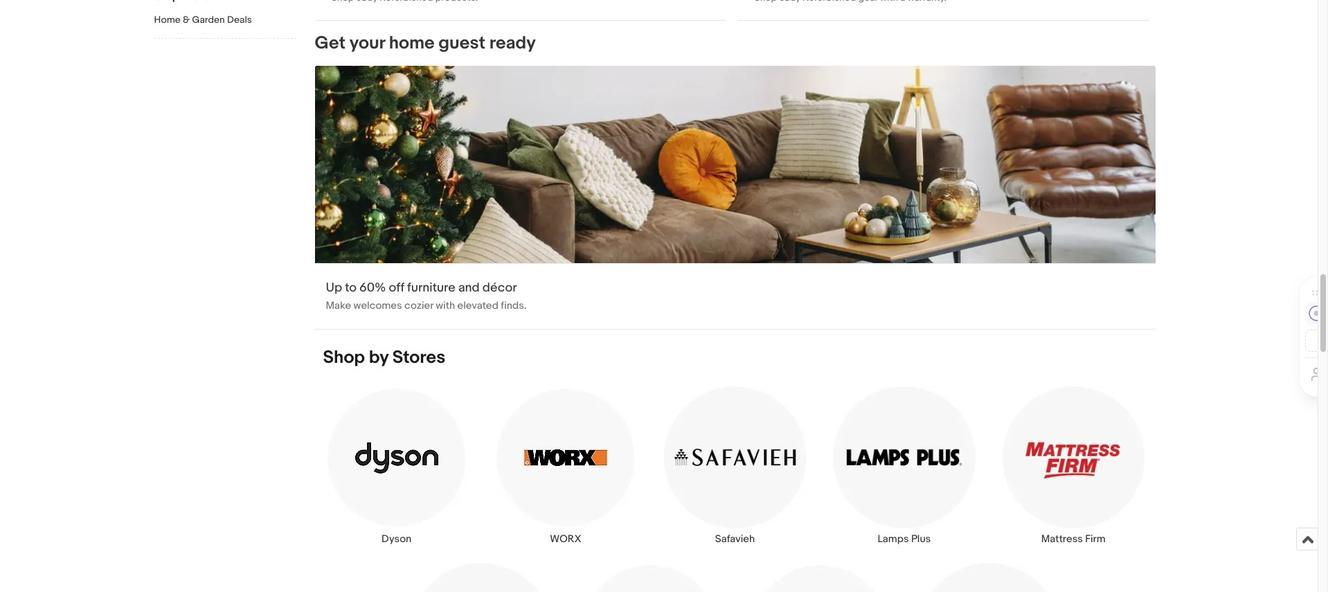 Task type: vqa. For each thing, say whether or not it's contained in the screenshot.
Sign
no



Task type: locate. For each thing, give the bounding box(es) containing it.
elevated
[[457, 299, 498, 312]]

up to 60% off furniture and décor make welcomes cozier with elevated finds.
[[326, 280, 527, 312]]

and
[[458, 280, 480, 296]]

None text field
[[315, 0, 727, 20], [315, 66, 1155, 329], [315, 0, 727, 20], [315, 66, 1155, 329]]

worx link
[[481, 386, 650, 546]]

firm
[[1085, 533, 1106, 546]]

60%
[[359, 280, 386, 296]]

home
[[389, 32, 435, 54]]

home & garden deals
[[154, 14, 252, 26]]

mattress firm
[[1041, 533, 1106, 546]]

make
[[326, 299, 351, 312]]

off
[[389, 280, 404, 296]]

deals
[[227, 14, 252, 26]]

shop
[[323, 347, 365, 368]]

with
[[436, 299, 455, 312]]

dyson
[[382, 533, 412, 546]]

None text field
[[738, 0, 1150, 20]]

lamps plus
[[878, 533, 931, 546]]

lamps
[[878, 533, 909, 546]]

worx
[[550, 533, 582, 546]]

dyson link
[[312, 386, 481, 546]]

shop by stores
[[323, 347, 446, 368]]

furniture
[[407, 280, 456, 296]]

get your home guest ready
[[315, 32, 536, 54]]

stores
[[392, 347, 446, 368]]

by
[[369, 347, 388, 368]]



Task type: describe. For each thing, give the bounding box(es) containing it.
décor
[[483, 280, 517, 296]]

garden
[[192, 14, 225, 26]]

cozier
[[404, 299, 433, 312]]

welcomes
[[354, 299, 402, 312]]

safavieh
[[715, 533, 755, 546]]

up
[[326, 280, 342, 296]]

your
[[349, 32, 385, 54]]

get
[[315, 32, 346, 54]]

home
[[154, 14, 181, 26]]

guest
[[439, 32, 485, 54]]

mattress
[[1041, 533, 1083, 546]]

lamps plus link
[[820, 386, 989, 546]]

to
[[345, 280, 357, 296]]

ready
[[489, 32, 536, 54]]

safavieh link
[[650, 386, 820, 546]]

home & garden deals link
[[154, 14, 296, 27]]

mattress firm link
[[989, 386, 1158, 546]]

plus
[[911, 533, 931, 546]]

finds.
[[501, 299, 527, 312]]

&
[[183, 14, 190, 26]]



